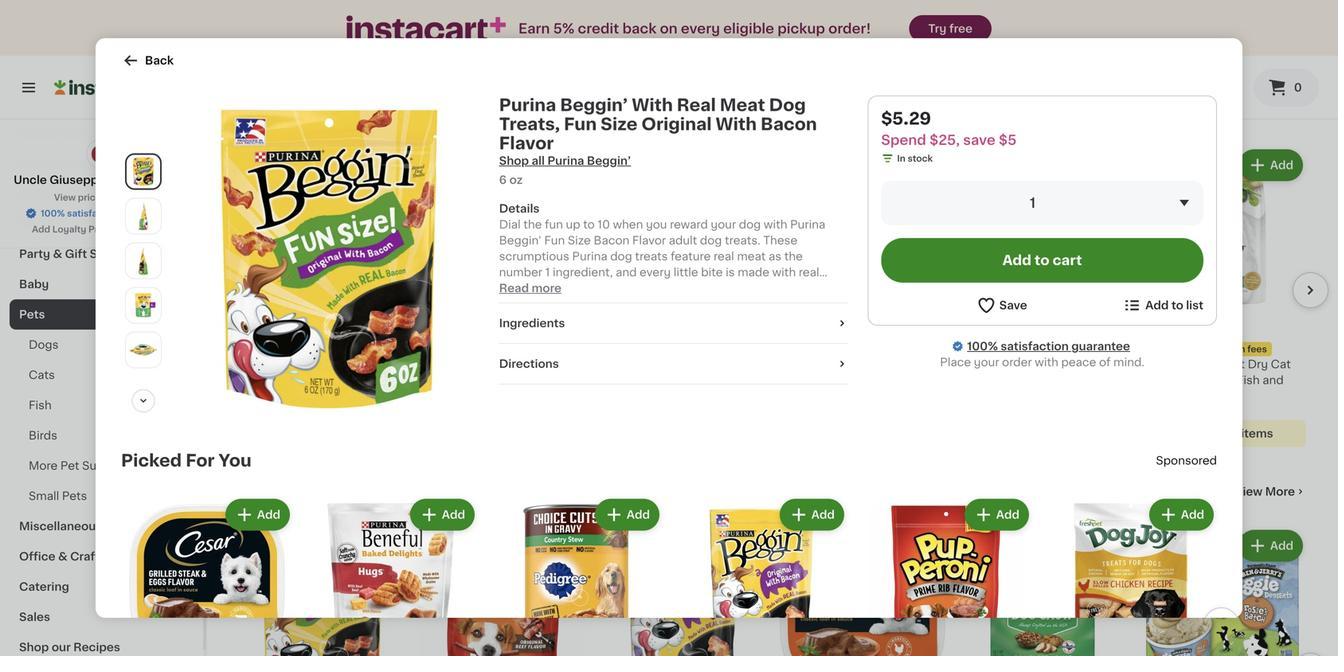 Task type: describe. For each thing, give the bounding box(es) containing it.
6
[[499, 175, 507, 186]]

5 for $ 5 29
[[248, 322, 259, 339]]

read more
[[499, 283, 562, 294]]

small pets
[[29, 491, 87, 502]]

birds link
[[10, 421, 194, 451]]

& for gift
[[53, 249, 62, 260]]

try free
[[929, 23, 973, 34]]

1 vertical spatial fish
[[29, 400, 52, 411]]

purina for purina friskies dry cat food, surfin' & turfin' favorites
[[779, 359, 815, 370]]

pickup
[[778, 22, 826, 35]]

multi
[[1098, 375, 1126, 386]]

spend for 14
[[964, 345, 993, 354]]

5%
[[553, 22, 575, 35]]

fish link
[[10, 390, 194, 421]]

with inside purina fancy feast dry cat food with ocean fish and salmon
[[1171, 375, 1195, 386]]

order!
[[829, 22, 871, 35]]

floral link
[[10, 209, 194, 239]]

view more link for dogs
[[1236, 484, 1307, 500]]

kitchen
[[19, 188, 64, 199]]

0 horizontal spatial on
[[660, 22, 678, 35]]

giuseppe's
[[50, 175, 115, 186]]

beggin' for purina beggin' with real meat dog treats, fun size original with bacon flavor
[[277, 359, 320, 370]]

back
[[623, 22, 657, 35]]

product group containing 13
[[1140, 146, 1307, 447]]

spend inside the '$5.29 spend $25, save $5'
[[882, 133, 927, 147]]

$ 5 spend $25, save $5 purina beggin' strips dog treats, original with bacon flavor
[[419, 322, 570, 402]]

$7.99 element
[[779, 320, 947, 341]]

spo for spo nsored
[[1157, 455, 1179, 467]]

on for 13
[[1234, 345, 1246, 354]]

read more button
[[499, 280, 562, 296]]

kitchen supplies link
[[10, 178, 194, 209]]

health care link
[[10, 118, 194, 148]]

raised
[[714, 391, 752, 402]]

order
[[1003, 357, 1032, 368]]

dog inside $ 5 spend $25, save $5 purina beggin' strips dog treats, original with bacon flavor
[[538, 359, 562, 370]]

spend for 5
[[244, 345, 273, 354]]

party & gift supplies
[[19, 249, 140, 260]]

pet
[[60, 461, 79, 472]]

place
[[941, 357, 972, 368]]

in
[[898, 154, 906, 163]]

surfin'
[[779, 375, 815, 386]]

uncle giuseppe's marketplace link
[[14, 139, 190, 188]]

personal
[[19, 158, 70, 169]]

favorites
[[868, 375, 919, 386]]

beggin'
[[457, 359, 500, 370]]

natural
[[599, 375, 640, 386]]

1 horizontal spatial nsored
[[1276, 59, 1307, 68]]

purina beneful grain free, natural dry dog food, grain free with real farm raised chicken button
[[599, 146, 767, 418]]

bacon for purina beggin' with real meat dog treats, fun size original with bacon flavor shop all purina beggin' 6 oz
[[761, 116, 817, 133]]

$ for 5
[[242, 323, 248, 331]]

purina for purina beneful grain free, natural dry dog food, grain free with real farm raised chicken
[[599, 359, 634, 370]]

craft
[[70, 551, 100, 563]]

directions
[[499, 359, 559, 370]]

on sale now link
[[239, 102, 351, 121]]

uncle giuseppe's marketplace
[[14, 175, 190, 186]]

spend for 13
[[1144, 345, 1174, 354]]

14
[[968, 322, 988, 339]]

add to cart button
[[882, 238, 1204, 283]]

cat down place
[[959, 375, 979, 386]]

cats link
[[10, 360, 194, 390]]

enlarge dog food & care purina beggin' with real meat dog treats, fun size original with bacon flavor angle_right (opens in a new tab) image
[[129, 246, 158, 275]]

5 for $ 5 spend $25, save $5 purina beggin' strips dog treats, original with bacon flavor
[[428, 322, 439, 339]]

spend inside $ 5 spend $25, save $5 purina beggin' strips dog treats, original with bacon flavor
[[424, 345, 453, 354]]

purina friskies dry cat food, surfin' & turfin' favorites button
[[779, 146, 947, 401]]

1 vertical spatial 100% satisfaction guarantee
[[968, 341, 1131, 352]]

try
[[929, 23, 947, 34]]

0 vertical spatial eligible
[[724, 22, 775, 35]]

0 horizontal spatial with
[[1035, 357, 1059, 368]]

policy
[[112, 193, 140, 202]]

pricing
[[78, 193, 109, 202]]

farm
[[683, 391, 711, 402]]

purina for purina beggin' with real meat dog treats, fun size original with bacon flavor shop all purina beggin' 6 oz
[[499, 97, 556, 114]]

shop our recipes
[[19, 642, 120, 653]]

food, inside purina beneful grain free, natural dry dog food, grain free with real farm raised chicken
[[692, 375, 724, 386]]

real for purina beggin' with real meat dog treats, fun size original with bacon flavor shop all purina beggin' 6 oz
[[677, 97, 716, 114]]

of
[[1100, 357, 1111, 368]]

dog inside purina beneful grain free, natural dry dog food, grain free with real farm raised chicken
[[666, 375, 689, 386]]

$35, for 13
[[1176, 345, 1196, 354]]

supplies inside more pet supplies link
[[82, 461, 130, 472]]

product group containing 14
[[959, 146, 1127, 447]]

& inside purina friskies dry cat food, surfin' & turfin' favorites
[[818, 375, 827, 386]]

bacon inside $ 5 spend $25, save $5 purina beggin' strips dog treats, original with bacon flavor
[[534, 375, 570, 386]]

back
[[145, 55, 174, 66]]

purina for purina beggin' with real meat dog treats, fun size original with bacon flavor
[[239, 359, 274, 370]]

sales
[[19, 612, 50, 623]]

now
[[311, 103, 351, 120]]

save button
[[977, 296, 1028, 316]]

meat for purina beggin' with real meat dog treats, fun size original with bacon flavor shop all purina beggin' 6 oz
[[720, 97, 765, 114]]

uncle
[[14, 175, 47, 186]]

$5 for 14
[[1041, 345, 1052, 354]]

catering link
[[10, 572, 194, 602]]

feast
[[1214, 359, 1246, 370]]

spend $35, save $5 on fees for 14
[[964, 345, 1088, 354]]

0 horizontal spatial nsored
[[1179, 455, 1218, 467]]

express icon image
[[347, 15, 506, 42]]

0 horizontal spatial grain
[[683, 359, 713, 370]]

party & gift supplies link
[[10, 239, 194, 269]]

personal care
[[19, 158, 100, 169]]

instant
[[1017, 375, 1056, 386]]

see eligible items
[[1172, 428, 1274, 439]]

add to list
[[1146, 300, 1204, 311]]

care for health care
[[60, 127, 88, 139]]

1 vertical spatial view
[[54, 193, 76, 202]]

view for dogs
[[1236, 486, 1263, 498]]

turfin'
[[830, 375, 865, 386]]

earn
[[519, 22, 550, 35]]

$5 for 13
[[1221, 345, 1232, 354]]

& for craft
[[58, 551, 67, 563]]

salmon
[[1140, 391, 1181, 402]]

flavor inside $ 5 spend $25, save $5 purina beggin' strips dog treats, original with bacon flavor
[[419, 391, 453, 402]]

guarantee inside button
[[123, 209, 169, 218]]

sales link
[[10, 602, 194, 633]]

spo nsored
[[1157, 455, 1218, 467]]

supplies inside 'party & gift supplies' link
[[90, 249, 140, 260]]

$5.29
[[882, 110, 932, 127]]

spo for spo
[[1259, 59, 1276, 68]]

purina for purina fancy feast dry cat food with ocean fish and salmon
[[1140, 359, 1175, 370]]

spend $25, save $5
[[244, 345, 332, 354]]

shop inside purina beggin' with real meat dog treats, fun size original with bacon flavor shop all purina beggin' 6 oz
[[499, 155, 529, 167]]

floral
[[19, 218, 51, 229]]

clumping
[[1054, 359, 1108, 370]]

beggin' for purina beggin' with real meat dog treats, fun size original with bacon flavor shop all purina beggin' 6 oz
[[560, 97, 628, 114]]

0 horizontal spatial dogs link
[[10, 330, 194, 360]]

earn 5% credit back on every eligible pickup order!
[[519, 22, 871, 35]]

gift
[[65, 249, 87, 260]]

0 horizontal spatial $25,
[[275, 345, 295, 354]]

miscellaneous
[[19, 521, 102, 532]]

office & craft
[[19, 551, 100, 563]]

real inside purina beneful grain free, natural dry dog food, grain free with real farm raised chicken
[[655, 391, 680, 402]]

original for purina beggin' with real meat dog treats, fun size original with bacon flavor shop all purina beggin' 6 oz
[[642, 116, 712, 133]]

kitchen supplies
[[19, 188, 116, 199]]

free
[[599, 391, 624, 402]]

service type group
[[693, 72, 862, 104]]

satisfaction inside 'link'
[[1001, 341, 1069, 352]]

$25, inside $ 5 spend $25, save $5 purina beggin' strips dog treats, original with bacon flavor
[[455, 345, 475, 354]]

items
[[1242, 428, 1274, 439]]

fun for purina beggin' with real meat dog treats, fun size original with bacon flavor shop all purina beggin' 6 oz
[[564, 116, 597, 133]]

to for add to list
[[1172, 300, 1184, 311]]

cart
[[1053, 254, 1083, 267]]

item carousel region for dogs
[[239, 521, 1329, 657]]

0 horizontal spatial pets
[[19, 309, 45, 320]]

$5 for 5
[[320, 345, 332, 354]]



Task type: vqa. For each thing, say whether or not it's contained in the screenshot.
Office & Craft link
yes



Task type: locate. For each thing, give the bounding box(es) containing it.
treats, for purina beggin' with real meat dog treats, fun size original with bacon flavor shop all purina beggin' 6 oz
[[499, 116, 560, 133]]

dry up and
[[1248, 359, 1269, 370]]

more down 0
[[1266, 106, 1296, 117]]

baby link
[[10, 269, 194, 300]]

guarantee up of
[[1072, 341, 1131, 352]]

& left craft
[[58, 551, 67, 563]]

1 vertical spatial more
[[29, 461, 58, 472]]

$5.29 spend $25, save $5
[[882, 110, 1017, 147]]

1 $ from the left
[[242, 323, 248, 331]]

view more link
[[1236, 103, 1307, 119], [1236, 484, 1307, 500]]

cat up favorites
[[886, 359, 906, 370]]

item carousel region containing 5
[[239, 140, 1329, 457]]

0
[[1295, 82, 1303, 93]]

$25, inside the '$5.29 spend $25, save $5'
[[930, 133, 960, 147]]

purina inside purina beneful grain free, natural dry dog food, grain free with real farm raised chicken
[[599, 359, 634, 370]]

supplies down birds link
[[82, 461, 130, 472]]

0 vertical spatial beggin'
[[560, 97, 628, 114]]

purina up litter,
[[959, 359, 995, 370]]

2 vertical spatial real
[[655, 391, 680, 402]]

dog food & care purina beggin' with real meat dog treats, fun size original with bacon flavor hero image
[[178, 108, 480, 410]]

100% satisfaction guarantee up place your order with peace of mind.
[[968, 341, 1131, 352]]

size for purina beggin' with real meat dog treats, fun size original with bacon flavor
[[361, 375, 384, 386]]

0 vertical spatial view more
[[1236, 106, 1296, 117]]

satisfaction inside button
[[67, 209, 121, 218]]

more for on sale now
[[1266, 106, 1296, 117]]

1 vertical spatial spo
[[1157, 455, 1179, 467]]

meat inside purina beggin' with real meat dog treats, fun size original with bacon flavor shop all purina beggin' 6 oz
[[720, 97, 765, 114]]

dry inside purina friskies dry cat food, surfin' & turfin' favorites
[[863, 359, 883, 370]]

food, up the farm
[[692, 375, 724, 386]]

spo up the 0 button at the right top of page
[[1259, 59, 1276, 68]]

more for dogs
[[1266, 486, 1296, 498]]

1 horizontal spatial eligible
[[1197, 428, 1239, 439]]

2 vertical spatial to
[[1172, 300, 1184, 311]]

0 horizontal spatial satisfaction
[[67, 209, 121, 218]]

$ for 13
[[1143, 323, 1149, 331]]

1 horizontal spatial size
[[601, 116, 638, 133]]

with down 'fancy'
[[1171, 375, 1195, 386]]

$ inside $ 14 89
[[963, 323, 968, 331]]

$5 inside the '$5.29 spend $25, save $5'
[[999, 133, 1017, 147]]

$ inside $ 5 spend $25, save $5 purina beggin' strips dog treats, original with bacon flavor
[[422, 323, 428, 331]]

care up personal care
[[60, 127, 88, 139]]

$5 up place your order with peace of mind.
[[1041, 345, 1052, 354]]

every
[[681, 22, 720, 35]]

dog right strips
[[538, 359, 562, 370]]

enlarge dog food & care purina beggin' with real meat dog treats, fun size original with bacon flavor angle_left (opens in a new tab) image
[[129, 202, 158, 231]]

meat
[[720, 97, 765, 114], [239, 375, 268, 386]]

pets
[[239, 19, 294, 41], [19, 309, 45, 320], [62, 491, 87, 502]]

uncle giuseppe's marketplace logo image
[[86, 139, 117, 169]]

strips
[[502, 359, 535, 370]]

fun inside purina beggin' with real meat dog treats, fun size original with bacon flavor shop all purina beggin' 6 oz
[[564, 116, 597, 133]]

fees up and
[[1248, 345, 1268, 354]]

cat up and
[[1271, 359, 1292, 370]]

on up feast
[[1234, 345, 1246, 354]]

$35, for 14
[[996, 345, 1015, 354]]

care inside personal care link
[[72, 158, 100, 169]]

$ 14 89
[[963, 322, 1001, 339]]

100%
[[41, 209, 65, 218], [968, 341, 998, 352]]

0 vertical spatial view
[[1236, 106, 1263, 117]]

to for add to cart
[[1035, 254, 1050, 267]]

1 vertical spatial real
[[351, 359, 376, 370]]

0 vertical spatial 100%
[[41, 209, 65, 218]]

purina friskies dry cat food, surfin' & turfin' favorites
[[779, 359, 940, 386]]

spend $35, save $5 on fees up order
[[964, 345, 1088, 354]]

$35, up 'fancy'
[[1176, 345, 1196, 354]]

bacon down spend $25, save $5
[[314, 391, 350, 402]]

real inside purina beggin' with real meat dog treats, fun size original with bacon flavor shop all purina beggin' 6 oz
[[677, 97, 716, 114]]

beggin' inside purina beggin' with real meat dog treats, fun size original with bacon flavor shop all purina beggin' 6 oz
[[560, 97, 628, 114]]

pets link
[[10, 300, 194, 330]]

0 vertical spatial satisfaction
[[67, 209, 121, 218]]

ingredients button
[[499, 316, 849, 331]]

baby
[[19, 279, 49, 290]]

shop up oz
[[499, 155, 529, 167]]

list
[[1187, 300, 1204, 311]]

0 horizontal spatial fees
[[1068, 345, 1088, 354]]

to
[[129, 225, 139, 234], [1035, 254, 1050, 267], [1172, 300, 1184, 311]]

$25,
[[930, 133, 960, 147], [275, 345, 295, 354], [455, 345, 475, 354]]

item carousel region
[[239, 140, 1329, 457], [99, 490, 1240, 657], [239, 521, 1329, 657]]

purina fancy feast dry cat food with ocean fish and salmon
[[1140, 359, 1292, 402]]

view more down 0
[[1236, 106, 1296, 117]]

0 horizontal spatial size
[[361, 375, 384, 386]]

100% satisfaction guarantee inside button
[[41, 209, 169, 218]]

meat inside the purina beggin' with real meat dog treats, fun size original with bacon flavor
[[239, 375, 268, 386]]

dog down directions button
[[666, 375, 689, 386]]

0 vertical spatial pets
[[239, 19, 294, 41]]

1 view more from the top
[[1236, 106, 1296, 117]]

on for 14
[[1054, 345, 1066, 354]]

100% down $ 14 89
[[968, 341, 998, 352]]

view more for dogs
[[1236, 486, 1296, 498]]

ocean
[[1197, 375, 1235, 386]]

0 horizontal spatial spo
[[1157, 455, 1179, 467]]

1 vertical spatial shop
[[19, 642, 49, 653]]

100% inside 'link'
[[968, 341, 998, 352]]

5
[[248, 322, 259, 339], [428, 322, 439, 339]]

to right program
[[129, 225, 139, 234]]

$5 up 1 field
[[999, 133, 1017, 147]]

$5 up the purina beggin' with real meat dog treats, fun size original with bacon flavor
[[320, 345, 332, 354]]

original inside $ 5 spend $25, save $5 purina beggin' strips dog treats, original with bacon flavor
[[459, 375, 503, 386]]

purina beneful grain free, natural dry dog food, grain free with real farm raised chicken
[[599, 359, 756, 418]]

purina left beggin'
[[419, 359, 454, 370]]

eligible
[[724, 22, 775, 35], [1197, 428, 1239, 439]]

add to cart
[[1003, 254, 1083, 267]]

purina up food
[[1140, 359, 1175, 370]]

None search field
[[228, 65, 673, 110]]

free,
[[716, 359, 744, 370]]

spend $35, save $5 on fees
[[964, 345, 1088, 354], [1144, 345, 1268, 354]]

$25, up 'stock'
[[930, 133, 960, 147]]

1 5 from the left
[[248, 322, 259, 339]]

all
[[532, 155, 545, 167]]

satisfaction up place your order with peace of mind.
[[1001, 341, 1069, 352]]

eligible right see
[[1197, 428, 1239, 439]]

100% inside button
[[41, 209, 65, 218]]

enlarge dog food & care purina beggin' with real meat dog treats, fun size original with bacon flavor angle_top (opens in a new tab) image
[[129, 336, 158, 364]]

back button
[[121, 51, 174, 70]]

2 vertical spatial supplies
[[82, 461, 130, 472]]

spend $35, save $5 on fees for 13
[[1144, 345, 1268, 354]]

more left pet
[[29, 461, 58, 472]]

$ 5 29
[[242, 322, 272, 339]]

dry up favorites
[[863, 359, 883, 370]]

100% satisfaction guarantee button
[[25, 204, 178, 220]]

supplies inside the kitchen supplies link
[[67, 188, 116, 199]]

read
[[499, 283, 529, 294]]

2 vertical spatial original
[[239, 391, 282, 402]]

1 horizontal spatial on
[[1054, 345, 1066, 354]]

100% up the floral
[[41, 209, 65, 218]]

dry inside purina fancy feast dry cat food with ocean fish and salmon
[[1248, 359, 1269, 370]]

$5 inside $ 5 spend $25, save $5 purina beggin' strips dog treats, original with bacon flavor
[[500, 345, 512, 354]]

mind.
[[1114, 357, 1145, 368]]

nsored down see
[[1179, 455, 1218, 467]]

on right back
[[660, 22, 678, 35]]

2 $ from the left
[[422, 323, 428, 331]]

purina up natural
[[599, 359, 634, 370]]

$25, up beggin'
[[455, 345, 475, 354]]

1 horizontal spatial 100%
[[968, 341, 998, 352]]

2 horizontal spatial bacon
[[761, 116, 817, 133]]

view more link down 0
[[1236, 103, 1307, 119]]

fancy
[[1178, 359, 1212, 370]]

cat inside purina fancy feast dry cat food with ocean fish and salmon
[[1271, 359, 1292, 370]]

view more for on sale now
[[1236, 106, 1296, 117]]

fees for 14
[[1068, 345, 1088, 354]]

0 horizontal spatial cats
[[29, 370, 55, 381]]

directions button
[[499, 356, 849, 372]]

$25, up the purina beggin' with real meat dog treats, fun size original with bacon flavor
[[275, 345, 295, 354]]

fish inside purina fancy feast dry cat food with ocean fish and salmon
[[1237, 375, 1260, 386]]

1 spend $35, save $5 on fees from the left
[[964, 345, 1088, 354]]

1 horizontal spatial dry
[[863, 359, 883, 370]]

0 horizontal spatial fun
[[337, 375, 358, 386]]

1 vertical spatial 100%
[[968, 341, 998, 352]]

purina
[[499, 97, 556, 114], [239, 359, 274, 370], [419, 359, 454, 370], [599, 359, 634, 370], [779, 359, 815, 370], [959, 359, 995, 370], [1140, 359, 1175, 370]]

1 horizontal spatial grain
[[726, 375, 756, 386]]

grain up raised
[[726, 375, 756, 386]]

treats, inside purina beggin' with real meat dog treats, fun size original with bacon flavor shop all purina beggin' 6 oz
[[499, 116, 560, 133]]

2 horizontal spatial pets
[[239, 19, 294, 41]]

2 spend $35, save $5 on fees from the left
[[1144, 345, 1268, 354]]

0 horizontal spatial bacon
[[314, 391, 350, 402]]

2 view more link from the top
[[1236, 484, 1307, 500]]

treats, for purina beggin' with real meat dog treats, fun size original with bacon flavor
[[297, 375, 334, 386]]

2 horizontal spatial $25,
[[930, 133, 960, 147]]

fish up birds
[[29, 400, 52, 411]]

1 vertical spatial beggin'
[[277, 359, 320, 370]]

item carousel region for on sale now
[[239, 140, 1329, 457]]

care up giuseppe's
[[72, 158, 100, 169]]

enlarge dog food & care purina beggin' with real meat dog treats, fun size original with bacon flavor angle_back (opens in a new tab) image
[[129, 291, 158, 320]]

1 horizontal spatial to
[[1035, 254, 1050, 267]]

0 horizontal spatial beggin'
[[277, 359, 320, 370]]

2 vertical spatial view
[[1236, 486, 1263, 498]]

100% satisfaction guarantee up program
[[41, 209, 169, 218]]

2 5 from the left
[[428, 322, 439, 339]]

guarantee inside 'link'
[[1072, 341, 1131, 352]]

beneful
[[637, 359, 680, 370]]

flavor inside purina beggin' with real meat dog treats, fun size original with bacon flavor shop all purina beggin' 6 oz
[[499, 135, 554, 152]]

purina up all
[[499, 97, 556, 114]]

purina inside purina friskies dry cat food, surfin' & turfin' favorites
[[779, 359, 815, 370]]

0 vertical spatial dogs link
[[10, 330, 194, 360]]

treats, inside $ 5 spend $25, save $5 purina beggin' strips dog treats, original with bacon flavor
[[419, 375, 457, 386]]

dog inside purina beggin' with real meat dog treats, fun size original with bacon flavor shop all purina beggin' 6 oz
[[769, 97, 806, 114]]

more down "items"
[[1266, 486, 1296, 498]]

satisfaction down pricing
[[67, 209, 121, 218]]

save inside $ 5 spend $25, save $5 purina beggin' strips dog treats, original with bacon flavor
[[477, 345, 498, 354]]

1 vertical spatial bacon
[[534, 375, 570, 386]]

cat inside purina friskies dry cat food, surfin' & turfin' favorites
[[886, 359, 906, 370]]

2 view more from the top
[[1236, 486, 1296, 498]]

purina down $ 5 29
[[239, 359, 274, 370]]

spo down see
[[1157, 455, 1179, 467]]

action
[[1059, 375, 1095, 386]]

0 horizontal spatial $35,
[[996, 345, 1015, 354]]

care inside health care link
[[60, 127, 88, 139]]

dry down beneful
[[643, 375, 663, 386]]

1 horizontal spatial spo
[[1259, 59, 1276, 68]]

bacon inside purina beggin' with real meat dog treats, fun size original with bacon flavor shop all purina beggin' 6 oz
[[761, 116, 817, 133]]

1 vertical spatial food,
[[692, 375, 724, 386]]

on sale now
[[239, 103, 351, 120]]

flavor inside the purina beggin' with real meat dog treats, fun size original with bacon flavor
[[352, 391, 386, 402]]

party
[[19, 249, 50, 260]]

1 vertical spatial view more
[[1236, 486, 1296, 498]]

1 vertical spatial view more link
[[1236, 484, 1307, 500]]

original inside purina beggin' with real meat dog treats, fun size original with bacon flavor shop all purina beggin' 6 oz
[[642, 116, 712, 133]]

to left cart on the top of page
[[1035, 254, 1050, 267]]

1 vertical spatial care
[[72, 158, 100, 169]]

1 vertical spatial fun
[[337, 375, 358, 386]]

1 horizontal spatial 100% satisfaction guarantee
[[968, 341, 1131, 352]]

spend $35, save $5 on fees up 'fancy'
[[1144, 345, 1268, 354]]

size inside the purina beggin' with real meat dog treats, fun size original with bacon flavor
[[361, 375, 384, 386]]

1 fees from the left
[[1068, 345, 1088, 354]]

0 vertical spatial meat
[[720, 97, 765, 114]]

guarantee down the 'policy' at the left
[[123, 209, 169, 218]]

flavor for purina beggin' with real meat dog treats, fun size original with bacon flavor
[[352, 391, 386, 402]]

miscellaneous link
[[10, 512, 194, 542]]

1 horizontal spatial original
[[459, 375, 503, 386]]

2 fees from the left
[[1248, 345, 1268, 354]]

2 horizontal spatial original
[[642, 116, 712, 133]]

sale
[[269, 103, 307, 120]]

3 $ from the left
[[963, 323, 968, 331]]

view more link for on sale now
[[1236, 103, 1307, 119]]

1 horizontal spatial fish
[[1237, 375, 1260, 386]]

health care
[[19, 127, 88, 139]]

purina inside purina tidy cats clumping cat litter, instant action multi cat litter
[[959, 359, 995, 370]]

1 horizontal spatial food,
[[909, 359, 940, 370]]

supplies down giuseppe's
[[67, 188, 116, 199]]

1 vertical spatial dogs link
[[239, 482, 286, 502]]

small pets link
[[10, 481, 194, 512]]

nsored up the 0 button at the right top of page
[[1276, 59, 1307, 68]]

1 vertical spatial with
[[1171, 375, 1195, 386]]

fish down feast
[[1237, 375, 1260, 386]]

$ inside $ 5 29
[[242, 323, 248, 331]]

bacon inside the purina beggin' with real meat dog treats, fun size original with bacon flavor
[[314, 391, 350, 402]]

1 horizontal spatial dogs
[[239, 484, 286, 500]]

1 horizontal spatial meat
[[720, 97, 765, 114]]

shop our recipes link
[[10, 633, 194, 657]]

13
[[1149, 322, 1167, 339]]

cat left the litter
[[959, 391, 979, 402]]

4 $ from the left
[[1143, 323, 1149, 331]]

bacon down directions
[[534, 375, 570, 386]]

purina up surfin'
[[779, 359, 815, 370]]

birds
[[29, 430, 57, 441]]

$5 up strips
[[500, 345, 512, 354]]

purina beggin' with real meat dog treats, fun size original with bacon flavor
[[239, 359, 386, 402]]

1 vertical spatial dogs
[[239, 484, 286, 500]]

more
[[1266, 106, 1296, 117], [29, 461, 58, 472], [1266, 486, 1296, 498]]

dog inside the purina beggin' with real meat dog treats, fun size original with bacon flavor
[[271, 375, 294, 386]]

enlarge dog food & care purina beggin' with real meat dog treats, fun size original with bacon flavor hero (opens in a new tab) image
[[129, 157, 158, 186]]

bacon for purina beggin' with real meat dog treats, fun size original with bacon flavor
[[314, 391, 350, 402]]

dog down pickup
[[769, 97, 806, 114]]

1 horizontal spatial flavor
[[419, 391, 453, 402]]

dogs link
[[10, 330, 194, 360], [239, 482, 286, 502]]

eligible right every
[[724, 22, 775, 35]]

dogs down 'you'
[[239, 484, 286, 500]]

1 $35, from the left
[[996, 345, 1015, 354]]

view pricing policy
[[54, 193, 140, 202]]

0 vertical spatial &
[[53, 249, 62, 260]]

$5 up feast
[[1221, 345, 1232, 354]]

view more down "items"
[[1236, 486, 1296, 498]]

1 view more link from the top
[[1236, 103, 1307, 119]]

& inside "link"
[[58, 551, 67, 563]]

purina inside $ 5 spend $25, save $5 purina beggin' strips dog treats, original with bacon flavor
[[419, 359, 454, 370]]

0 vertical spatial spo
[[1259, 59, 1276, 68]]

save inside the '$5.29 spend $25, save $5'
[[964, 133, 996, 147]]

0 horizontal spatial eligible
[[724, 22, 775, 35]]

details
[[499, 203, 540, 214]]

see
[[1172, 428, 1194, 439]]

1 horizontal spatial with
[[1171, 375, 1195, 386]]

beggin' up beggin'
[[560, 97, 628, 114]]

$ inside $ 13 69
[[1143, 323, 1149, 331]]

& left gift
[[53, 249, 62, 260]]

with inside purina beneful grain free, natural dry dog food, grain free with real farm raised chicken
[[627, 391, 652, 402]]

shop left our
[[19, 642, 49, 653]]

grain
[[683, 359, 713, 370], [726, 375, 756, 386]]

0 horizontal spatial 100% satisfaction guarantee
[[41, 209, 169, 218]]

meat for purina beggin' with real meat dog treats, fun size original with bacon flavor
[[239, 375, 268, 386]]

$ for 14
[[963, 323, 968, 331]]

0 vertical spatial original
[[642, 116, 712, 133]]

program
[[88, 225, 127, 234]]

in stock
[[898, 154, 933, 163]]

more
[[532, 283, 562, 294]]

fun inside the purina beggin' with real meat dog treats, fun size original with bacon flavor
[[337, 375, 358, 386]]

bacon
[[761, 116, 817, 133], [534, 375, 570, 386], [314, 391, 350, 402]]

5 inside $ 5 spend $25, save $5 purina beggin' strips dog treats, original with bacon flavor
[[428, 322, 439, 339]]

free
[[950, 23, 973, 34]]

original for purina beggin' with real meat dog treats, fun size original with bacon flavor
[[239, 391, 282, 402]]

dogs down the baby
[[29, 339, 59, 351]]

0 horizontal spatial 5
[[248, 322, 259, 339]]

1 horizontal spatial shop
[[499, 155, 529, 167]]

fun for purina beggin' with real meat dog treats, fun size original with bacon flavor
[[337, 375, 358, 386]]

original inside the purina beggin' with real meat dog treats, fun size original with bacon flavor
[[239, 391, 282, 402]]

fees up peace
[[1068, 345, 1088, 354]]

2 horizontal spatial dry
[[1248, 359, 1269, 370]]

2 vertical spatial bacon
[[314, 391, 350, 402]]

with inside $ 5 spend $25, save $5 purina beggin' strips dog treats, original with bacon flavor
[[506, 375, 531, 386]]

view more link down "items"
[[1236, 484, 1307, 500]]

real inside the purina beggin' with real meat dog treats, fun size original with bacon flavor
[[351, 359, 376, 370]]

save
[[964, 133, 996, 147], [141, 225, 162, 234], [297, 345, 318, 354], [477, 345, 498, 354], [1018, 345, 1038, 354], [1198, 345, 1219, 354]]

treats, inside the purina beggin' with real meat dog treats, fun size original with bacon flavor
[[297, 375, 334, 386]]

1 horizontal spatial satisfaction
[[1001, 341, 1069, 352]]

size for purina beggin' with real meat dog treats, fun size original with bacon flavor shop all purina beggin' 6 oz
[[601, 116, 638, 133]]

0 button
[[1254, 69, 1320, 107]]

0 horizontal spatial dry
[[643, 375, 663, 386]]

2 $35, from the left
[[1176, 345, 1196, 354]]

add to list button
[[1123, 296, 1204, 316]]

product group
[[239, 146, 406, 447], [419, 146, 586, 447], [779, 146, 947, 431], [959, 146, 1127, 447], [1140, 146, 1307, 447], [121, 496, 293, 657], [306, 496, 478, 657], [491, 496, 663, 657], [676, 496, 848, 657], [861, 496, 1033, 657], [1045, 496, 1218, 657], [239, 527, 406, 657], [419, 527, 586, 657], [599, 527, 767, 657], [779, 527, 947, 657], [959, 527, 1127, 657], [1140, 527, 1307, 657]]

purina inside purina beggin' with real meat dog treats, fun size original with bacon flavor shop all purina beggin' 6 oz
[[499, 97, 556, 114]]

litter,
[[982, 375, 1014, 386]]

0 horizontal spatial to
[[129, 225, 139, 234]]

tidy
[[997, 359, 1022, 370]]

purina inside purina fancy feast dry cat food with ocean fish and salmon
[[1140, 359, 1175, 370]]

dog down spend $25, save $5
[[271, 375, 294, 386]]

to left list
[[1172, 300, 1184, 311]]

69
[[1169, 323, 1181, 331]]

stock
[[908, 154, 933, 163]]

1 vertical spatial nsored
[[1179, 455, 1218, 467]]

1 vertical spatial meat
[[239, 375, 268, 386]]

see eligible items button
[[1140, 420, 1307, 447]]

0 vertical spatial to
[[129, 225, 139, 234]]

with down 100% satisfaction guarantee 'link'
[[1035, 357, 1059, 368]]

cats inside purina tidy cats clumping cat litter, instant action multi cat litter
[[1025, 359, 1051, 370]]

1 vertical spatial pets
[[19, 309, 45, 320]]

food, inside purina friskies dry cat food, surfin' & turfin' favorites
[[909, 359, 940, 370]]

loyalty
[[52, 225, 86, 234]]

beggin' down spend $25, save $5
[[277, 359, 320, 370]]

grain left free,
[[683, 359, 713, 370]]

instacart logo image
[[54, 78, 150, 97]]

dogs link down enlarge dog food & care purina beggin' with real meat dog treats, fun size original with bacon flavor angle_back (opens in a new tab) icon
[[10, 330, 194, 360]]

credit
[[578, 22, 619, 35]]

recipes
[[73, 642, 120, 653]]

2 vertical spatial &
[[58, 551, 67, 563]]

0 vertical spatial size
[[601, 116, 638, 133]]

care for personal care
[[72, 158, 100, 169]]

1 vertical spatial to
[[1035, 254, 1050, 267]]

oz
[[510, 175, 523, 186]]

2 vertical spatial pets
[[62, 491, 87, 502]]

0 horizontal spatial meat
[[239, 375, 268, 386]]

0 horizontal spatial fish
[[29, 400, 52, 411]]

dry inside purina beneful grain free, natural dry dog food, grain free with real farm raised chicken
[[643, 375, 663, 386]]

0 horizontal spatial guarantee
[[123, 209, 169, 218]]

marketplace
[[117, 175, 190, 186]]

supplies down program
[[90, 249, 140, 260]]

dogs
[[29, 339, 59, 351], [239, 484, 286, 500]]

0 horizontal spatial dogs
[[29, 339, 59, 351]]

0 vertical spatial 100% satisfaction guarantee
[[41, 209, 169, 218]]

beggin' inside the purina beggin' with real meat dog treats, fun size original with bacon flavor
[[277, 359, 320, 370]]

cats up birds
[[29, 370, 55, 381]]

1 field
[[882, 181, 1204, 226]]

food, left place
[[909, 359, 940, 370]]

dogs link down 'you'
[[239, 482, 286, 502]]

our
[[52, 642, 71, 653]]

view for on sale now
[[1236, 106, 1263, 117]]

treats,
[[499, 116, 560, 133], [297, 375, 334, 386], [419, 375, 457, 386]]

size inside purina beggin' with real meat dog treats, fun size original with bacon flavor shop all purina beggin' 6 oz
[[601, 116, 638, 133]]

shop
[[499, 155, 529, 167], [19, 642, 49, 653]]

fees for 13
[[1248, 345, 1268, 354]]

bacon down the service type group
[[761, 116, 817, 133]]

chicken
[[599, 407, 645, 418]]

0 horizontal spatial flavor
[[352, 391, 386, 402]]

eligible inside button
[[1197, 428, 1239, 439]]

cats up instant
[[1025, 359, 1051, 370]]

$35, up 'tidy'
[[996, 345, 1015, 354]]

real for purina beggin' with real meat dog treats, fun size original with bacon flavor
[[351, 359, 376, 370]]

1 vertical spatial supplies
[[90, 249, 140, 260]]

29
[[261, 323, 272, 331]]

purina inside the purina beggin' with real meat dog treats, fun size original with bacon flavor
[[239, 359, 274, 370]]

flavor for purina beggin' with real meat dog treats, fun size original with bacon flavor shop all purina beggin' 6 oz
[[499, 135, 554, 152]]

place your order with peace of mind.
[[941, 357, 1145, 368]]

purina for purina tidy cats clumping cat litter, instant action multi cat litter
[[959, 359, 995, 370]]

0 vertical spatial grain
[[683, 359, 713, 370]]

2 vertical spatial more
[[1266, 486, 1296, 498]]

0 vertical spatial shop
[[499, 155, 529, 167]]

1 horizontal spatial $25,
[[455, 345, 475, 354]]

& down friskies
[[818, 375, 827, 386]]

on up place your order with peace of mind.
[[1054, 345, 1066, 354]]



